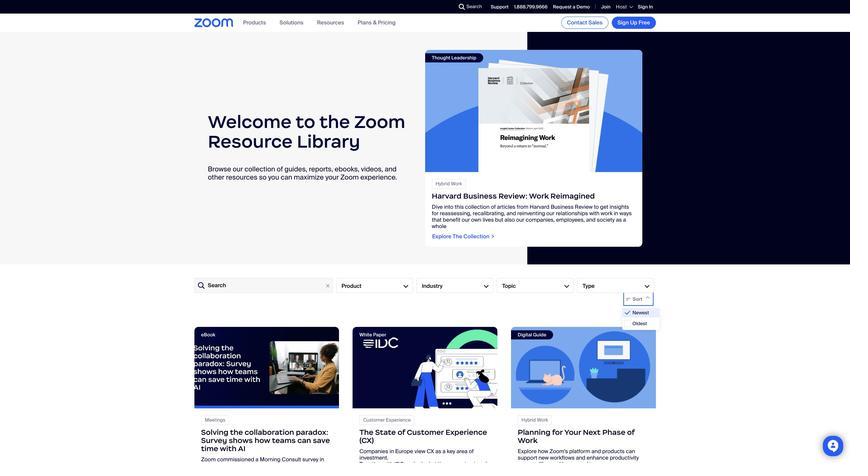 Task type: describe. For each thing, give the bounding box(es) containing it.
hybrid for planning
[[522, 417, 536, 423]]

the inside harvard business review: work reimagined dive into this collection of articles from harvard business review to get insights for reassessing, recalibrating, and reinventing our relationships with work in ways that benefit our own lives but also our companies, employees, and society as a whole explore the collection
[[453, 233, 463, 240]]

0 horizontal spatial how
[[255, 436, 271, 445]]

0 vertical spatial search
[[467, 3, 482, 10]]

the inside the state of customer experience (cx) companies in europe view cx as a key area of investment.
[[360, 428, 374, 437]]

survey
[[303, 456, 319, 463]]

Search text field
[[194, 278, 333, 293]]

a inside solving the collaboration paradox: survey shows how teams can save time with ai zoom commissioned a morning consult survey in august 2023 to understand how leaders an
[[256, 456, 259, 463]]

(cx)
[[360, 436, 374, 445]]

of inside browse our collection of guides, reports, ebooks, videos, and other resources so you can maximize your zoom experience.
[[277, 165, 283, 173]]

sign for sign in
[[638, 4, 648, 10]]

articles
[[497, 203, 516, 210]]

welcome to the zoom resource library main content
[[0, 32, 851, 463]]

search inside the welcome to the zoom resource library main content
[[208, 282, 226, 289]]

sign up free link
[[612, 17, 656, 29]]

review
[[575, 203, 593, 210]]

the inside solving the collaboration paradox: survey shows how teams can save time with ai zoom commissioned a morning consult survey in august 2023 to understand how leaders an
[[230, 428, 243, 437]]

can inside solving the collaboration paradox: survey shows how teams can save time with ai zoom commissioned a morning consult survey in august 2023 to understand how leaders an
[[298, 436, 311, 445]]

of right area
[[469, 448, 474, 455]]

oldest
[[633, 321, 648, 327]]

1.888.799.9666
[[514, 4, 548, 10]]

also
[[505, 216, 515, 223]]

up
[[631, 19, 638, 26]]

host
[[617, 4, 628, 10]]

and left enhance
[[576, 454, 586, 462]]

society
[[597, 216, 615, 223]]

maximize
[[294, 173, 324, 182]]

consult
[[282, 456, 301, 463]]

0 horizontal spatial customer
[[363, 417, 385, 423]]

products
[[243, 19, 266, 26]]

sales
[[589, 19, 603, 26]]

our right also
[[517, 216, 525, 223]]

a inside the state of customer experience (cx) companies in europe view cx as a key area of investment.
[[443, 448, 446, 455]]

support link
[[491, 4, 509, 10]]

the inside welcome to the zoom resource library
[[320, 111, 350, 133]]

and left from at the right of the page
[[507, 210, 516, 217]]

your
[[326, 173, 339, 182]]

pricing
[[378, 19, 396, 26]]

reassessing,
[[440, 210, 472, 217]]

august
[[201, 463, 219, 463]]

and down zoom's
[[552, 461, 561, 463]]

customer inside the state of customer experience (cx) companies in europe view cx as a key area of investment.
[[407, 428, 444, 437]]

for inside harvard business review: work reimagined dive into this collection of articles from harvard business review to get insights for reassessing, recalibrating, and reinventing our relationships with work in ways that benefit our own lives but also our companies, employees, and society as a whole explore the collection
[[432, 210, 439, 217]]

plans
[[358, 19, 372, 26]]

hybrid work for harvard
[[436, 180, 463, 187]]

as inside harvard business review: work reimagined dive into this collection of articles from harvard business review to get insights for reassessing, recalibrating, and reinventing our relationships with work in ways that benefit our own lives but also our companies, employees, and society as a whole explore the collection
[[616, 216, 622, 223]]

with inside harvard business review: work reimagined dive into this collection of articles from harvard business review to get insights for reassessing, recalibrating, and reinventing our relationships with work in ways that benefit our own lives but also our companies, employees, and society as a whole explore the collection
[[590, 210, 600, 217]]

the state of customer experience (cx) companies in europe view cx as a key area of investment.
[[360, 428, 488, 462]]

thought
[[432, 54, 451, 61]]

employees,
[[557, 216, 585, 223]]

in inside harvard business review: work reimagined dive into this collection of articles from harvard business review to get insights for reassessing, recalibrating, and reinventing our relationships with work in ways that benefit our own lives but also our companies, employees, and society as a whole explore the collection
[[614, 210, 619, 217]]

newest
[[633, 310, 650, 316]]

sign in
[[638, 4, 654, 10]]

sort button
[[625, 293, 653, 305]]

search image
[[459, 4, 465, 10]]

can for work
[[626, 448, 636, 455]]

resources button
[[317, 19, 344, 26]]

resource
[[208, 130, 293, 152]]

work up this
[[451, 180, 463, 187]]

solving
[[201, 428, 229, 437]]

work inside harvard business review: work reimagined dive into this collection of articles from harvard business review to get insights for reassessing, recalibrating, and reinventing our relationships with work in ways that benefit our own lives but also our companies, employees, and society as a whole explore the collection
[[529, 191, 549, 201]]

so
[[259, 173, 267, 182]]

a inside harvard business review: work reimagined dive into this collection of articles from harvard business review to get insights for reassessing, recalibrating, and reinventing our relationships with work in ways that benefit our own lives but also our companies, employees, and society as a whole explore the collection
[[624, 216, 627, 223]]

0 horizontal spatial business
[[464, 191, 497, 201]]

industry button
[[417, 278, 494, 293]]

of inside planning for your next phase of work explore how zoom's platform and products can support new workflows and enhance productivity across office and home working spaces.
[[628, 428, 635, 437]]

for inside planning for your next phase of work explore how zoom's platform and products can support new workflows and enhance productivity across office and home working spaces.
[[553, 428, 563, 437]]

reinventing
[[518, 210, 546, 217]]

welcome
[[208, 111, 292, 133]]

free
[[639, 19, 651, 26]]

companies
[[360, 448, 389, 455]]

type button
[[578, 278, 655, 293]]

state
[[375, 428, 396, 437]]

experience inside the state of customer experience (cx) companies in europe view cx as a key area of investment.
[[446, 428, 488, 437]]

view
[[415, 448, 426, 455]]

home office illustration image
[[511, 327, 656, 409]]

products button
[[243, 19, 266, 26]]

2 vertical spatial how
[[271, 463, 281, 463]]

this
[[455, 203, 464, 210]]

lives
[[483, 216, 494, 223]]

2023
[[220, 463, 233, 463]]

your
[[565, 428, 582, 437]]

work up the planning
[[537, 417, 549, 423]]

1 horizontal spatial business
[[551, 203, 574, 210]]

ebooks,
[[335, 165, 360, 173]]

in inside solving the collaboration paradox: survey shows how teams can save time with ai zoom commissioned a morning consult survey in august 2023 to understand how leaders an
[[320, 456, 324, 463]]

planning for your next phase of work explore how zoom's platform and products can support new workflows and enhance productivity across office and home working spaces.
[[518, 428, 639, 463]]

guides,
[[285, 165, 308, 173]]

zoom's
[[550, 448, 568, 455]]

topic button
[[497, 278, 574, 293]]

resources
[[226, 173, 258, 182]]

office
[[536, 461, 550, 463]]

teams
[[272, 436, 296, 445]]

and inside browse our collection of guides, reports, ebooks, videos, and other resources so you can maximize your zoom experience.
[[385, 165, 397, 173]]

shows
[[229, 436, 253, 445]]

planning
[[518, 428, 551, 437]]

sort
[[633, 296, 643, 302]]

request a demo link
[[553, 4, 590, 10]]

can for ebooks,
[[281, 173, 292, 182]]

and down review
[[587, 216, 596, 223]]

meetings
[[205, 417, 226, 423]]

survey
[[201, 436, 227, 445]]

request a demo
[[553, 4, 590, 10]]

our inside browse our collection of guides, reports, ebooks, videos, and other resources so you can maximize your zoom experience.
[[233, 165, 243, 173]]

enhance
[[587, 454, 609, 462]]

clear search image
[[324, 282, 332, 290]]

europe
[[396, 448, 414, 455]]

leaders
[[282, 463, 301, 463]]

you
[[268, 173, 279, 182]]

&
[[373, 19, 377, 26]]

hybrid work for planning
[[522, 417, 549, 423]]

harvard business review: work reimagined dive into this collection of articles from harvard business review to get insights for reassessing, recalibrating, and reinventing our relationships with work in ways that benefit our own lives but also our companies, employees, and society as a whole explore the collection
[[432, 191, 632, 240]]

zoom inside welcome to the zoom resource library
[[354, 111, 406, 133]]

contact
[[567, 19, 588, 26]]

productivity
[[610, 454, 639, 462]]

understand
[[241, 463, 269, 463]]

save
[[313, 436, 330, 445]]

across
[[518, 461, 535, 463]]

commissioned
[[217, 456, 254, 463]]

demo
[[577, 4, 590, 10]]

sign up free
[[618, 19, 651, 26]]



Task type: vqa. For each thing, say whether or not it's contained in the screenshot.


Task type: locate. For each thing, give the bounding box(es) containing it.
0 horizontal spatial with
[[220, 444, 237, 453]]

explore up the across
[[518, 448, 537, 455]]

zoom logo image
[[194, 18, 233, 27]]

1 vertical spatial with
[[220, 444, 237, 453]]

1 vertical spatial in
[[390, 448, 394, 455]]

solutions button
[[280, 19, 304, 26]]

can left the save
[[298, 436, 311, 445]]

with inside solving the collaboration paradox: survey shows how teams can save time with ai zoom commissioned a morning consult survey in august 2023 to understand how leaders an
[[220, 444, 237, 453]]

and
[[385, 165, 397, 173], [507, 210, 516, 217], [587, 216, 596, 223], [592, 448, 601, 455], [576, 454, 586, 462], [552, 461, 561, 463]]

to inside welcome to the zoom resource library
[[296, 111, 316, 133]]

but
[[496, 216, 504, 223]]

0 horizontal spatial experience
[[386, 417, 411, 423]]

0 horizontal spatial in
[[320, 456, 324, 463]]

of
[[277, 165, 283, 173], [491, 203, 496, 210], [398, 428, 405, 437], [628, 428, 635, 437], [469, 448, 474, 455]]

collection
[[245, 165, 275, 173], [465, 203, 490, 210]]

1 vertical spatial zoom
[[341, 173, 359, 182]]

1 horizontal spatial sign
[[638, 4, 648, 10]]

how up office
[[538, 448, 549, 455]]

can inside browse our collection of guides, reports, ebooks, videos, and other resources so you can maximize your zoom experience.
[[281, 173, 292, 182]]

sign left up
[[618, 19, 629, 26]]

can right you
[[281, 173, 292, 182]]

1 vertical spatial as
[[436, 448, 442, 455]]

0 vertical spatial collection
[[245, 165, 275, 173]]

hybrid up the planning
[[522, 417, 536, 423]]

2 vertical spatial zoom
[[201, 456, 216, 463]]

work
[[601, 210, 613, 217]]

sign
[[638, 4, 648, 10], [618, 19, 629, 26]]

0 horizontal spatial search
[[208, 282, 226, 289]]

leadership
[[452, 54, 477, 61]]

experience.
[[361, 173, 397, 182]]

2 vertical spatial can
[[626, 448, 636, 455]]

2 horizontal spatial to
[[594, 203, 599, 210]]

a left key at the right bottom of the page
[[443, 448, 446, 455]]

0 horizontal spatial can
[[281, 173, 292, 182]]

to inside solving the collaboration paradox: survey shows how teams can save time with ai zoom commissioned a morning consult survey in august 2023 to understand how leaders an
[[235, 463, 240, 463]]

cx
[[427, 448, 434, 455]]

in inside the state of customer experience (cx) companies in europe view cx as a key area of investment.
[[390, 448, 394, 455]]

business up recalibrating,
[[464, 191, 497, 201]]

1 vertical spatial search
[[208, 282, 226, 289]]

0 vertical spatial the
[[453, 233, 463, 240]]

resources
[[317, 19, 344, 26]]

1 vertical spatial can
[[298, 436, 311, 445]]

1 vertical spatial the
[[230, 428, 243, 437]]

collaboration
[[245, 428, 294, 437]]

0 horizontal spatial the
[[360, 428, 374, 437]]

paper
[[373, 332, 387, 338]]

0 vertical spatial sign
[[638, 4, 648, 10]]

to
[[296, 111, 316, 133], [594, 203, 599, 210], [235, 463, 240, 463]]

our left own
[[462, 216, 470, 223]]

work up reinventing
[[529, 191, 549, 201]]

collection up own
[[465, 203, 490, 210]]

of right phase
[[628, 428, 635, 437]]

digital
[[518, 332, 532, 338]]

0 vertical spatial customer
[[363, 417, 385, 423]]

collection down resource in the left of the page
[[245, 165, 275, 173]]

1 horizontal spatial in
[[390, 448, 394, 455]]

as inside the state of customer experience (cx) companies in europe view cx as a key area of investment.
[[436, 448, 442, 455]]

a left morning
[[256, 456, 259, 463]]

1 horizontal spatial explore
[[518, 448, 537, 455]]

zoom inside browse our collection of guides, reports, ebooks, videos, and other resources so you can maximize your zoom experience.
[[341, 173, 359, 182]]

our right browse
[[233, 165, 243, 173]]

1 horizontal spatial the
[[453, 233, 463, 240]]

customer up cx
[[407, 428, 444, 437]]

products
[[603, 448, 625, 455]]

1 horizontal spatial with
[[590, 210, 600, 217]]

0 vertical spatial in
[[614, 210, 619, 217]]

harvard up into
[[432, 191, 462, 201]]

2 horizontal spatial how
[[538, 448, 549, 455]]

0 vertical spatial the
[[320, 111, 350, 133]]

welcome to the zoom resource library
[[208, 111, 406, 152]]

that
[[432, 216, 442, 223]]

0 horizontal spatial collection
[[245, 165, 275, 173]]

work up support
[[518, 436, 538, 445]]

working
[[578, 461, 598, 463]]

1 vertical spatial hybrid work
[[522, 417, 549, 423]]

collection inside harvard business review: work reimagined dive into this collection of articles from harvard business review to get insights for reassessing, recalibrating, and reinventing our relationships with work in ways that benefit our own lives but also our companies, employees, and society as a whole explore the collection
[[465, 203, 490, 210]]

1 vertical spatial for
[[553, 428, 563, 437]]

work
[[451, 180, 463, 187], [529, 191, 549, 201], [537, 417, 549, 423], [518, 436, 538, 445]]

hybrid for harvard
[[436, 180, 450, 187]]

work inside planning for your next phase of work explore how zoom's platform and products can support new workflows and enhance productivity across office and home working spaces.
[[518, 436, 538, 445]]

digital guide
[[518, 332, 547, 338]]

search image
[[459, 4, 465, 10]]

own
[[472, 216, 482, 223]]

explore inside planning for your next phase of work explore how zoom's platform and products can support new workflows and enhance productivity across office and home working spaces.
[[518, 448, 537, 455]]

2 horizontal spatial in
[[614, 210, 619, 217]]

can inside planning for your next phase of work explore how zoom's platform and products can support new workflows and enhance productivity across office and home working spaces.
[[626, 448, 636, 455]]

type
[[583, 282, 595, 290]]

next
[[583, 428, 601, 437]]

relationships
[[556, 210, 589, 217]]

area
[[457, 448, 468, 455]]

customer experience infographic image
[[353, 327, 498, 409]]

0 vertical spatial hybrid
[[436, 180, 450, 187]]

and right videos,
[[385, 165, 397, 173]]

as
[[616, 216, 622, 223], [436, 448, 442, 455]]

1 horizontal spatial how
[[271, 463, 281, 463]]

our
[[233, 165, 243, 173], [547, 210, 555, 217], [462, 216, 470, 223], [517, 216, 525, 223]]

0 horizontal spatial harvard
[[432, 191, 462, 201]]

1 horizontal spatial search
[[467, 3, 482, 10]]

as down insights
[[616, 216, 622, 223]]

sign for sign up free
[[618, 19, 629, 26]]

of right state at left
[[398, 428, 405, 437]]

experience
[[386, 417, 411, 423], [446, 428, 488, 437]]

0 vertical spatial for
[[432, 210, 439, 217]]

how up morning
[[255, 436, 271, 445]]

support
[[518, 454, 538, 462]]

library
[[297, 130, 360, 152]]

1 horizontal spatial to
[[296, 111, 316, 133]]

explore inside harvard business review: work reimagined dive into this collection of articles from harvard business review to get insights for reassessing, recalibrating, and reinventing our relationships with work in ways that benefit our own lives but also our companies, employees, and society as a whole explore the collection
[[433, 233, 452, 240]]

of left guides,
[[277, 165, 283, 173]]

experience up state at left
[[386, 417, 411, 423]]

None search field
[[434, 1, 461, 12]]

1 vertical spatial sign
[[618, 19, 629, 26]]

of inside harvard business review: work reimagined dive into this collection of articles from harvard business review to get insights for reassessing, recalibrating, and reinventing our relationships with work in ways that benefit our own lives but also our companies, employees, and society as a whole explore the collection
[[491, 203, 496, 210]]

in
[[650, 4, 654, 10]]

explore down whole
[[433, 233, 452, 240]]

time
[[201, 444, 218, 453]]

companies,
[[526, 216, 555, 223]]

0 horizontal spatial hybrid work
[[436, 180, 463, 187]]

0 horizontal spatial hybrid
[[436, 180, 450, 187]]

0 vertical spatial explore
[[433, 233, 452, 240]]

of left articles
[[491, 203, 496, 210]]

get
[[601, 203, 609, 210]]

from
[[517, 203, 529, 210]]

0 horizontal spatial the
[[230, 428, 243, 437]]

0 vertical spatial with
[[590, 210, 600, 217]]

0 vertical spatial hybrid work
[[436, 180, 463, 187]]

hybrid work up the planning
[[522, 417, 549, 423]]

how left leaders
[[271, 463, 281, 463]]

a
[[573, 4, 576, 10], [624, 216, 627, 223], [443, 448, 446, 455], [256, 456, 259, 463]]

product button
[[336, 278, 413, 293]]

spaces.
[[599, 461, 618, 463]]

sign in link
[[638, 4, 654, 10]]

1 horizontal spatial the
[[320, 111, 350, 133]]

save time with ai image
[[194, 327, 339, 409]]

the left state at left
[[360, 428, 374, 437]]

0 vertical spatial how
[[255, 436, 271, 445]]

industry
[[422, 282, 443, 290]]

0 horizontal spatial as
[[436, 448, 442, 455]]

join
[[602, 4, 611, 10]]

1 vertical spatial the
[[360, 428, 374, 437]]

hybrid up dive
[[436, 180, 450, 187]]

other
[[208, 173, 225, 182]]

0 vertical spatial as
[[616, 216, 622, 223]]

2 vertical spatial in
[[320, 456, 324, 463]]

plans & pricing
[[358, 19, 396, 26]]

1 vertical spatial harvard
[[530, 203, 550, 210]]

a left "demo"
[[573, 4, 576, 10]]

collection inside browse our collection of guides, reports, ebooks, videos, and other resources so you can maximize your zoom experience.
[[245, 165, 275, 173]]

reimagining work image
[[425, 50, 643, 172]]

platform
[[570, 448, 591, 455]]

customer up state at left
[[363, 417, 385, 423]]

for up whole
[[432, 210, 439, 217]]

can right products
[[626, 448, 636, 455]]

harvard up companies, at the right top
[[530, 203, 550, 210]]

1 vertical spatial experience
[[446, 428, 488, 437]]

1 horizontal spatial can
[[298, 436, 311, 445]]

join link
[[602, 4, 611, 10]]

insights
[[610, 203, 630, 210]]

1 horizontal spatial experience
[[446, 428, 488, 437]]

1 horizontal spatial customer
[[407, 428, 444, 437]]

host button
[[617, 4, 633, 10]]

experience up area
[[446, 428, 488, 437]]

1 vertical spatial collection
[[465, 203, 490, 210]]

search
[[467, 3, 482, 10], [208, 282, 226, 289]]

topic
[[503, 282, 516, 290]]

1 vertical spatial business
[[551, 203, 574, 210]]

the
[[453, 233, 463, 240], [360, 428, 374, 437]]

the
[[320, 111, 350, 133], [230, 428, 243, 437]]

0 vertical spatial to
[[296, 111, 316, 133]]

1 horizontal spatial harvard
[[530, 203, 550, 210]]

in right the work
[[614, 210, 619, 217]]

1 vertical spatial hybrid
[[522, 417, 536, 423]]

1 vertical spatial how
[[538, 448, 549, 455]]

a down insights
[[624, 216, 627, 223]]

recalibrating,
[[473, 210, 506, 217]]

customer experience
[[363, 417, 411, 423]]

1 vertical spatial explore
[[518, 448, 537, 455]]

videos,
[[361, 165, 383, 173]]

0 horizontal spatial sign
[[618, 19, 629, 26]]

our right reinventing
[[547, 210, 555, 217]]

review:
[[499, 191, 528, 201]]

for left your
[[553, 428, 563, 437]]

contact sales link
[[562, 17, 609, 29]]

ai
[[238, 444, 246, 453]]

the down benefit
[[453, 233, 463, 240]]

hybrid work up into
[[436, 180, 463, 187]]

reimagined
[[551, 191, 595, 201]]

customer
[[363, 417, 385, 423], [407, 428, 444, 437]]

2 horizontal spatial can
[[626, 448, 636, 455]]

0 horizontal spatial explore
[[433, 233, 452, 240]]

1 horizontal spatial for
[[553, 428, 563, 437]]

1.888.799.9666 link
[[514, 4, 548, 10]]

in left europe at the left bottom of page
[[390, 448, 394, 455]]

how inside planning for your next phase of work explore how zoom's platform and products can support new workflows and enhance productivity across office and home working spaces.
[[538, 448, 549, 455]]

as right cx
[[436, 448, 442, 455]]

0 vertical spatial can
[[281, 173, 292, 182]]

1 horizontal spatial hybrid work
[[522, 417, 549, 423]]

0 horizontal spatial to
[[235, 463, 240, 463]]

1 horizontal spatial as
[[616, 216, 622, 223]]

with
[[590, 210, 600, 217], [220, 444, 237, 453]]

product
[[342, 282, 362, 290]]

for
[[432, 210, 439, 217], [553, 428, 563, 437]]

0 vertical spatial experience
[[386, 417, 411, 423]]

zoom inside solving the collaboration paradox: survey shows how teams can save time with ai zoom commissioned a morning consult survey in august 2023 to understand how leaders an
[[201, 456, 216, 463]]

business down the reimagined
[[551, 203, 574, 210]]

1 vertical spatial to
[[594, 203, 599, 210]]

in right survey
[[320, 456, 324, 463]]

request
[[553, 4, 572, 10]]

sign left in
[[638, 4, 648, 10]]

0 vertical spatial zoom
[[354, 111, 406, 133]]

1 horizontal spatial collection
[[465, 203, 490, 210]]

plans & pricing link
[[358, 19, 396, 26]]

white paper
[[360, 332, 387, 338]]

with left the get
[[590, 210, 600, 217]]

0 horizontal spatial for
[[432, 210, 439, 217]]

and up 'working'
[[592, 448, 601, 455]]

dive
[[432, 203, 443, 210]]

0 vertical spatial harvard
[[432, 191, 462, 201]]

2 vertical spatial to
[[235, 463, 240, 463]]

ebook
[[201, 332, 215, 338]]

0 vertical spatial business
[[464, 191, 497, 201]]

1 vertical spatial customer
[[407, 428, 444, 437]]

investment.
[[360, 454, 389, 462]]

to inside harvard business review: work reimagined dive into this collection of articles from harvard business review to get insights for reassessing, recalibrating, and reinventing our relationships with work in ways that benefit our own lives but also our companies, employees, and society as a whole explore the collection
[[594, 203, 599, 210]]

with up commissioned
[[220, 444, 237, 453]]

1 horizontal spatial hybrid
[[522, 417, 536, 423]]



